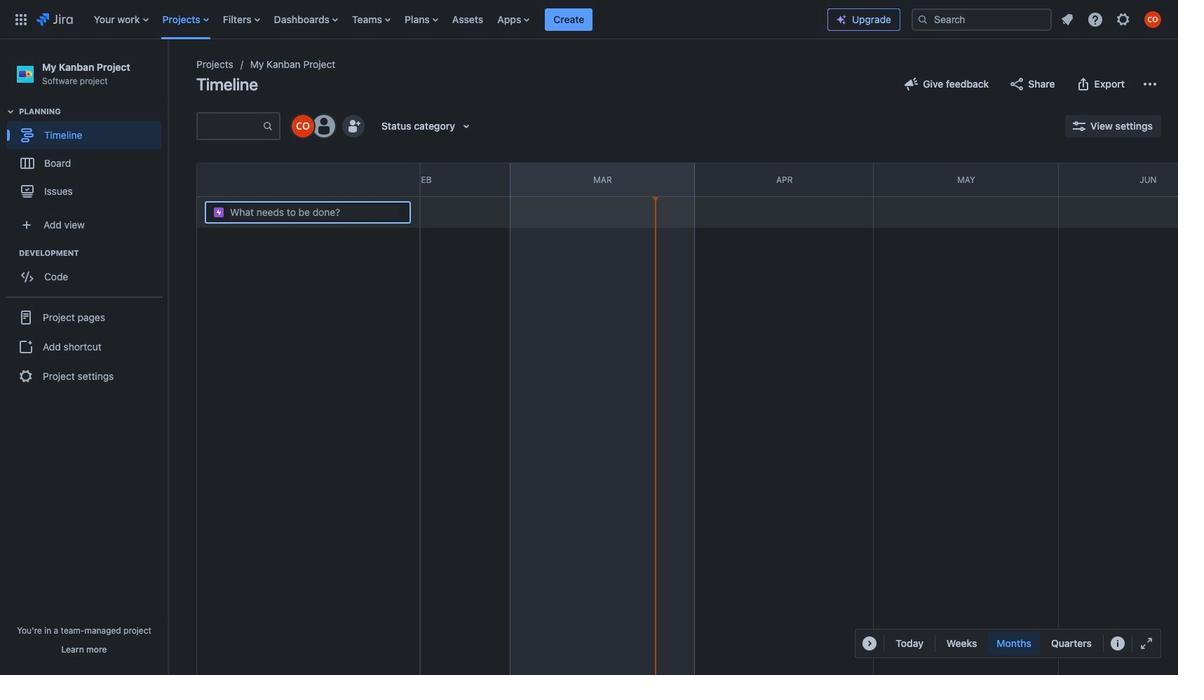 Task type: locate. For each thing, give the bounding box(es) containing it.
column header
[[153, 163, 338, 196]]

1 heading from the top
[[19, 106, 168, 117]]

1 row group from the top
[[196, 163, 419, 197]]

2 heading from the top
[[19, 248, 168, 259]]

group
[[7, 106, 168, 210], [7, 248, 168, 295], [6, 297, 163, 396], [938, 633, 1100, 655]]

list
[[87, 0, 828, 39], [1055, 7, 1170, 32]]

Search timeline text field
[[198, 114, 262, 139]]

heading for development image
[[19, 248, 168, 259]]

jira image
[[36, 11, 73, 28], [36, 11, 73, 28]]

your profile and settings image
[[1145, 11, 1161, 28]]

banner
[[0, 0, 1178, 39]]

settings image
[[1115, 11, 1132, 28]]

1 vertical spatial heading
[[19, 248, 168, 259]]

0 horizontal spatial list
[[87, 0, 828, 39]]

row
[[197, 163, 419, 197]]

appswitcher icon image
[[13, 11, 29, 28]]

timeline grid
[[153, 163, 1178, 675]]

heading
[[19, 106, 168, 117], [19, 248, 168, 259]]

list item
[[545, 0, 593, 39]]

0 vertical spatial heading
[[19, 106, 168, 117]]

help image
[[1087, 11, 1104, 28]]

None search field
[[912, 8, 1052, 31]]

row group
[[196, 163, 419, 197], [196, 197, 419, 228]]



Task type: vqa. For each thing, say whether or not it's contained in the screenshot.
Your to the right
no



Task type: describe. For each thing, give the bounding box(es) containing it.
heading for the planning image
[[19, 106, 168, 117]]

sidebar element
[[0, 39, 168, 675]]

Search field
[[912, 8, 1052, 31]]

enter full screen image
[[1138, 635, 1155, 652]]

planning image
[[2, 103, 19, 120]]

primary element
[[8, 0, 828, 39]]

2 row group from the top
[[196, 197, 419, 228]]

1 horizontal spatial list
[[1055, 7, 1170, 32]]

export icon image
[[1075, 76, 1092, 93]]

row inside 'timeline' grid
[[197, 163, 419, 197]]

add people image
[[345, 118, 362, 135]]

sidebar navigation image
[[153, 56, 184, 84]]

development image
[[2, 245, 19, 262]]

notifications image
[[1059, 11, 1076, 28]]

epic image
[[213, 207, 224, 218]]

search image
[[917, 14, 929, 25]]

column header inside 'timeline' grid
[[153, 163, 338, 196]]

What needs to be done? - Press the "Enter" key to submit or the "Escape" key to cancel. text field
[[230, 205, 400, 220]]



